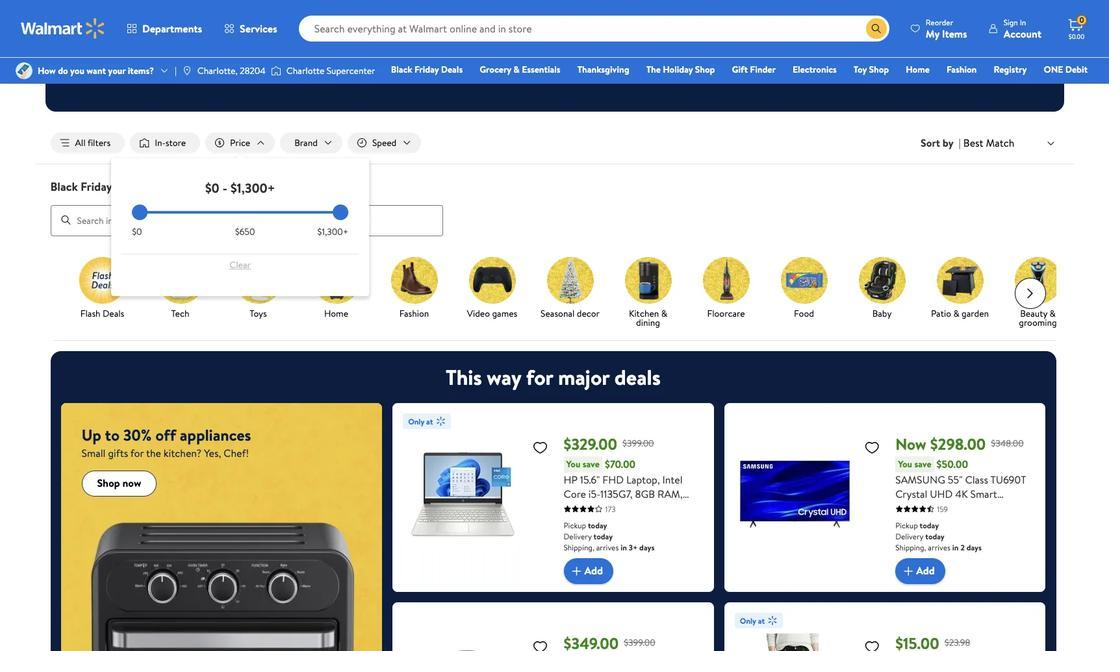 Task type: describe. For each thing, give the bounding box(es) containing it.
gifts.
[[546, 38, 581, 60]]

best match button
[[961, 134, 1059, 152]]

charlotte
[[287, 64, 325, 77]]

departments
[[142, 21, 202, 36]]

up
[[82, 424, 101, 446]]

limited
[[394, 71, 419, 82]]

video games
[[467, 307, 518, 320]]

you for now $298.00
[[898, 458, 913, 471]]

video games link
[[459, 257, 526, 321]]

now $298.00 $348.00
[[896, 433, 1024, 455]]

shop tech image
[[157, 257, 204, 304]]

brand
[[295, 137, 318, 150]]

walmart image
[[21, 18, 105, 39]]

only for $329.00 group
[[408, 416, 425, 427]]

one
[[1044, 63, 1064, 76]]

shop inside button
[[97, 477, 120, 491]]

chef!
[[224, 446, 249, 461]]

& for essentials
[[514, 63, 520, 76]]

to
[[105, 424, 120, 446]]

sign
[[1004, 17, 1019, 28]]

0 vertical spatial fashion
[[947, 63, 977, 76]]

 image for charlotte, 28204
[[182, 66, 192, 76]]

Search search field
[[299, 16, 890, 42]]

services
[[240, 21, 277, 36]]

you
[[70, 64, 84, 77]]

grocery & essentials
[[480, 63, 561, 76]]

$0 for $0
[[132, 226, 142, 239]]

& for dining
[[662, 307, 668, 320]]

off
[[155, 424, 176, 446]]

$23.98 group
[[735, 613, 1036, 652]]

sign in account
[[1004, 17, 1042, 41]]

0 horizontal spatial fashion
[[400, 307, 429, 320]]

shipping, for $329.00
[[564, 543, 595, 554]]

save for $329.00
[[583, 458, 600, 471]]

seasonal
[[541, 307, 575, 320]]

supplies
[[478, 71, 505, 82]]

dining
[[636, 316, 660, 329]]

pickup today delivery today shipping, arrives in 2 days
[[896, 520, 982, 554]]

black friday deals inside search box
[[50, 179, 143, 195]]

all
[[75, 137, 86, 150]]

patio & garden link
[[927, 257, 994, 321]]

toys link
[[225, 257, 292, 321]]

yes,
[[204, 446, 221, 461]]

account
[[1004, 26, 1042, 41]]

shop inside 'link'
[[869, 63, 889, 76]]

kitchen?
[[164, 446, 202, 461]]

top
[[518, 38, 543, 60]]

0 horizontal spatial home link
[[303, 257, 370, 321]]

all filters button
[[50, 133, 125, 153]]

55"
[[948, 473, 963, 487]]

toy
[[854, 63, 867, 76]]

match
[[986, 136, 1015, 150]]

friday inside search box
[[81, 179, 112, 195]]

pickup for $329.00
[[564, 520, 586, 531]]

sort by |
[[921, 136, 961, 150]]

0 horizontal spatial |
[[175, 64, 177, 77]]

- inside you save $50.00 samsung 55" class tu690t crystal uhd 4k smart television - un55tu690tfxza (new)
[[942, 502, 946, 516]]

0 vertical spatial home link
[[900, 62, 936, 77]]

registry link
[[988, 62, 1033, 77]]

ram,
[[658, 487, 683, 502]]

this way for major deals
[[446, 363, 661, 392]]

0 vertical spatial black
[[391, 63, 413, 76]]

food
[[794, 307, 814, 320]]

tech
[[171, 307, 189, 320]]

checks.
[[548, 71, 573, 82]]

$50.00
[[937, 458, 969, 472]]

now
[[123, 477, 141, 491]]

uhd
[[930, 487, 953, 502]]

1 horizontal spatial shop
[[695, 63, 715, 76]]

shop now
[[97, 477, 141, 491]]

ssd,
[[598, 502, 619, 516]]

laptop,
[[627, 473, 660, 487]]

class
[[966, 473, 989, 487]]

electronics link
[[787, 62, 843, 77]]

may
[[618, 71, 632, 82]]

no
[[522, 71, 532, 82]]

shop home image
[[313, 257, 360, 304]]

$399.00 inside $329.00 $399.00
[[623, 437, 654, 450]]

the
[[647, 63, 661, 76]]

now
[[896, 433, 927, 455]]

sign in to add to favorites list, signature by levi strauss & co. men's and big men's slim fit jeans image
[[865, 639, 880, 652]]

essentials
[[522, 63, 561, 76]]

sign in to add to favorites list, apple watch series 9 gps 41mm silver aluminum case with storm blue sport band - s/m image
[[533, 639, 548, 652]]

add button for $329.00
[[564, 559, 614, 585]]

charlotte supercenter
[[287, 64, 375, 77]]

deals
[[615, 363, 661, 392]]

black inside search box
[[50, 179, 78, 195]]

$329.00 $399.00
[[564, 433, 654, 455]]

shop patio & garden image
[[937, 257, 984, 304]]

how
[[38, 64, 56, 77]]

sign in to add to favorites list, samsung 55" class tu690t crystal uhd 4k smart television - un55tu690tfxza (new) image
[[865, 440, 880, 456]]

0 vertical spatial -
[[223, 179, 227, 197]]

save for now
[[915, 458, 932, 471]]

only at for $329.00 group
[[408, 416, 433, 427]]

savings.
[[462, 38, 515, 60]]

toy shop link
[[848, 62, 895, 77]]

miss
[[627, 38, 657, 60]]

$329.00 group
[[403, 414, 704, 585]]

 image for how do you want your items?
[[16, 62, 33, 79]]

decor
[[577, 307, 600, 320]]

one debit walmart+
[[1044, 63, 1088, 94]]

shop now button
[[82, 471, 157, 497]]

garden
[[962, 307, 989, 320]]

baby
[[873, 307, 892, 320]]

store.
[[697, 71, 716, 82]]

small
[[82, 446, 106, 461]]

$298.00
[[931, 433, 986, 455]]

core
[[564, 487, 586, 502]]

days for now $298.00
[[967, 543, 982, 554]]

up to 30% off appliances small gifts for the kitchen? yes, chef!
[[82, 424, 251, 461]]

flash
[[80, 307, 101, 320]]

$399.00 inside $399.00 group
[[624, 637, 656, 650]]

floorcare link
[[693, 257, 760, 321]]

registry
[[994, 63, 1027, 76]]

$23.98
[[945, 637, 971, 650]]

$399.00 group
[[403, 613, 704, 652]]

one debit link
[[1038, 62, 1094, 77]]

Search in deals search field
[[50, 205, 443, 236]]

search icon image
[[872, 23, 882, 34]]

$0 range field
[[132, 211, 349, 214]]

grooming
[[1019, 316, 1057, 329]]

shop beauty & grooming image
[[1015, 257, 1062, 304]]

add for $329.00
[[585, 564, 603, 579]]

seasonal decor
[[541, 307, 600, 320]]

dy2795wm
[[609, 516, 659, 530]]

you save $70.00 hp 15.6" fhd laptop, intel core i5-1135g7, 8gb ram, 256gb ssd, silver, windows 11 home, 15-dy2795wm
[[564, 458, 700, 530]]

shop fashion image
[[391, 257, 438, 304]]

seasonal decor link
[[537, 257, 604, 321]]

only for $23.98 group
[[740, 616, 756, 627]]

for inside up to 30% off appliances small gifts for the kitchen? yes, chef!
[[130, 446, 144, 461]]

shop seasonal image
[[547, 257, 594, 304]]

0 vertical spatial $1,300+
[[231, 179, 275, 197]]

beauty & grooming
[[1019, 307, 1057, 329]]



Task type: vqa. For each thing, say whether or not it's contained in the screenshot.
Grain at the left bottom of page
no



Task type: locate. For each thing, give the bounding box(es) containing it.
0 horizontal spatial home
[[324, 307, 348, 320]]

0 vertical spatial |
[[175, 64, 177, 77]]

only inside $329.00 group
[[408, 416, 425, 427]]

walmart+ link
[[1044, 81, 1094, 95]]

- left '4k'
[[942, 502, 946, 516]]

the holiday shop link
[[641, 62, 721, 77]]

1 horizontal spatial black
[[391, 63, 413, 76]]

arrives inside pickup today delivery today shipping, arrives in 3+ days
[[597, 543, 619, 554]]

don't
[[585, 38, 623, 60]]

2 you from the left
[[898, 458, 913, 471]]

friday down filters
[[81, 179, 112, 195]]

in for $329.00
[[621, 543, 627, 554]]

items?
[[128, 64, 154, 77]]

it!
[[661, 38, 675, 60]]

& inside beauty & grooming
[[1050, 307, 1056, 320]]

& right patio
[[954, 307, 960, 320]]

1 vertical spatial home
[[324, 307, 348, 320]]

shop floorcare image
[[703, 257, 750, 304]]

add to cart image
[[569, 564, 585, 580]]

Walmart Site-Wide search field
[[299, 16, 890, 42]]

& inside "kitchen & dining"
[[662, 307, 668, 320]]

0 horizontal spatial save
[[583, 458, 600, 471]]

grocery
[[480, 63, 512, 76]]

my
[[926, 26, 940, 41]]

finder
[[750, 63, 776, 76]]

only at inside $23.98 group
[[740, 616, 765, 627]]

0 vertical spatial home
[[906, 63, 930, 76]]

& for grooming
[[1050, 307, 1056, 320]]

$1,300+ up $1300 range field
[[231, 179, 275, 197]]

1 vertical spatial at
[[758, 616, 765, 627]]

&
[[514, 63, 520, 76], [662, 307, 668, 320], [954, 307, 960, 320], [1050, 307, 1056, 320]]

1 horizontal spatial fashion
[[947, 63, 977, 76]]

gift finder link
[[726, 62, 782, 77]]

1 pickup from the left
[[564, 520, 586, 531]]

1 horizontal spatial shipping,
[[896, 543, 927, 554]]

0 $0.00
[[1069, 14, 1085, 41]]

0 horizontal spatial only
[[408, 416, 425, 427]]

walmart+
[[1049, 81, 1088, 94]]

pickup today delivery today shipping, arrives in 3+ days
[[564, 520, 655, 554]]

black friday deals down filters
[[50, 179, 143, 195]]

shipping, inside pickup today delivery today shipping, arrives in 3+ days
[[564, 543, 595, 554]]

1 horizontal spatial black friday deals
[[391, 63, 463, 76]]

in for now
[[953, 543, 959, 554]]

1 days from the left
[[640, 543, 655, 554]]

4k
[[956, 487, 968, 502]]

this
[[446, 363, 482, 392]]

1 delivery from the left
[[564, 531, 592, 543]]

for left the
[[130, 446, 144, 461]]

you down 'now' at right
[[898, 458, 913, 471]]

add down pickup today delivery today shipping, arrives in 3+ days
[[585, 564, 603, 579]]

samsung
[[896, 473, 946, 487]]

1 horizontal spatial arrives
[[928, 543, 951, 554]]

30%
[[123, 424, 152, 446]]

toy shop
[[854, 63, 889, 76]]

save inside you save $50.00 samsung 55" class tu690t crystal uhd 4k smart television - un55tu690tfxza (new)
[[915, 458, 932, 471]]

0 vertical spatial only
[[408, 416, 425, 427]]

2 add from the left
[[917, 564, 935, 579]]

0 horizontal spatial  image
[[16, 62, 33, 79]]

 image
[[16, 62, 33, 79], [182, 66, 192, 76]]

arrives for $329.00
[[597, 543, 619, 554]]

shop video games image
[[469, 257, 516, 304]]

at inside $23.98 group
[[758, 616, 765, 627]]

want
[[87, 64, 106, 77]]

reorder my items
[[926, 17, 968, 41]]

1 horizontal spatial pickup
[[896, 520, 918, 531]]

2 delivery from the left
[[896, 531, 924, 543]]

0 horizontal spatial pickup
[[564, 520, 586, 531]]

home down shop home image
[[324, 307, 348, 320]]

2 shipping, from the left
[[896, 543, 927, 554]]

shop left now
[[97, 477, 120, 491]]

flash deals link
[[69, 257, 136, 321]]

shop toys image
[[235, 257, 282, 304]]

$650
[[235, 226, 255, 239]]

2 pickup from the left
[[896, 520, 918, 531]]

black friday deals down epic
[[391, 63, 463, 76]]

1 vertical spatial -
[[942, 502, 946, 516]]

add for now
[[917, 564, 935, 579]]

1 vertical spatial fashion
[[400, 307, 429, 320]]

next slide for chipmodulewithimages list image
[[1015, 278, 1046, 309]]

home down my
[[906, 63, 930, 76]]

0 horizontal spatial you
[[567, 458, 581, 471]]

11
[[693, 502, 700, 516]]

pickup down television
[[896, 520, 918, 531]]

0 horizontal spatial friday
[[81, 179, 112, 195]]

1 vertical spatial $399.00
[[624, 637, 656, 650]]

shop right holiday
[[695, 63, 715, 76]]

way
[[487, 363, 521, 392]]

2 arrives from the left
[[928, 543, 951, 554]]

0 horizontal spatial only at
[[408, 416, 433, 427]]

0 horizontal spatial add button
[[564, 559, 614, 585]]

$1,300+ up shop home image
[[318, 226, 349, 239]]

3+
[[629, 543, 638, 554]]

0 vertical spatial fashion link
[[941, 62, 983, 77]]

black up search icon
[[50, 179, 78, 195]]

1 vertical spatial |
[[959, 136, 961, 150]]

add
[[585, 564, 603, 579], [917, 564, 935, 579]]

deals down epic
[[441, 63, 463, 76]]

1 horizontal spatial add button
[[896, 559, 946, 585]]

1 horizontal spatial home
[[906, 63, 930, 76]]

add button
[[564, 559, 614, 585], [896, 559, 946, 585]]

television
[[896, 502, 939, 516]]

price button
[[205, 133, 275, 153]]

1 add button from the left
[[564, 559, 614, 585]]

days inside pickup today delivery today shipping, arrives in 3+ days
[[640, 543, 655, 554]]

holiday
[[663, 63, 693, 76]]

only at inside $329.00 group
[[408, 416, 433, 427]]

2 in from the left
[[953, 543, 959, 554]]

home
[[906, 63, 930, 76], [324, 307, 348, 320]]

arrives for now
[[928, 543, 951, 554]]

1 horizontal spatial at
[[758, 616, 765, 627]]

at inside $329.00 group
[[426, 416, 433, 427]]

walmart black friday deals for days image
[[435, 0, 674, 23]]

only
[[408, 416, 425, 427], [740, 616, 756, 627]]

add button inside $329.00 group
[[564, 559, 614, 585]]

store
[[166, 137, 186, 150]]

deals inside search box
[[115, 179, 143, 195]]

delivery for now $298.00
[[896, 531, 924, 543]]

0 horizontal spatial delivery
[[564, 531, 592, 543]]

1 vertical spatial for
[[130, 446, 144, 461]]

in-
[[155, 137, 166, 150]]

the holiday shop
[[647, 63, 715, 76]]

15-
[[596, 516, 610, 530]]

you up hp
[[567, 458, 581, 471]]

1 horizontal spatial days
[[967, 543, 982, 554]]

1 vertical spatial $0
[[132, 226, 142, 239]]

shop food image
[[781, 257, 828, 304]]

for
[[526, 363, 553, 392], [130, 446, 144, 461]]

1 horizontal spatial $0
[[205, 179, 219, 197]]

add down pickup today delivery today shipping, arrives in 2 days
[[917, 564, 935, 579]]

items
[[942, 26, 968, 41]]

deals
[[441, 63, 463, 76], [115, 179, 143, 195], [103, 307, 124, 320]]

1 add from the left
[[585, 564, 603, 579]]

black
[[391, 63, 413, 76], [50, 179, 78, 195]]

1 vertical spatial $1,300+
[[318, 226, 349, 239]]

159
[[937, 504, 948, 515]]

1 horizontal spatial  image
[[182, 66, 192, 76]]

sort
[[921, 136, 941, 150]]

1 horizontal spatial -
[[942, 502, 946, 516]]

1 horizontal spatial fashion link
[[941, 62, 983, 77]]

0 horizontal spatial days
[[640, 543, 655, 554]]

2 days from the left
[[967, 543, 982, 554]]

best
[[964, 136, 984, 150]]

2 save from the left
[[915, 458, 932, 471]]

1 horizontal spatial add
[[917, 564, 935, 579]]

1 horizontal spatial only at
[[740, 616, 765, 627]]

& inside "link"
[[954, 307, 960, 320]]

days
[[640, 543, 655, 554], [967, 543, 982, 554]]

1 vertical spatial home link
[[303, 257, 370, 321]]

1 horizontal spatial save
[[915, 458, 932, 471]]

baby link
[[849, 257, 916, 321]]

select
[[575, 71, 596, 82]]

 image
[[271, 64, 281, 77]]

1 horizontal spatial you
[[898, 458, 913, 471]]

0 vertical spatial deals
[[441, 63, 463, 76]]

0 horizontal spatial $1,300+
[[231, 179, 275, 197]]

friday down epic
[[415, 63, 439, 76]]

0 horizontal spatial at
[[426, 416, 433, 427]]

for right way
[[526, 363, 553, 392]]

days right 2
[[967, 543, 982, 554]]

delivery down home, at the right bottom of page
[[564, 531, 592, 543]]

0 vertical spatial friday
[[415, 63, 439, 76]]

1 vertical spatial only
[[740, 616, 756, 627]]

black friday deals link
[[385, 62, 469, 77]]

games
[[492, 307, 518, 320]]

| inside sort and filter section element
[[959, 136, 961, 150]]

in inside pickup today delivery today shipping, arrives in 3+ days
[[621, 543, 627, 554]]

price
[[230, 137, 250, 150]]

0
[[1080, 14, 1085, 25]]

0 horizontal spatial black
[[50, 179, 78, 195]]

delivery down (new)
[[896, 531, 924, 543]]

black left quantities.
[[391, 63, 413, 76]]

1 horizontal spatial friday
[[415, 63, 439, 76]]

pickup inside pickup today delivery today shipping, arrives in 2 days
[[896, 520, 918, 531]]

add button down pickup today delivery today shipping, arrives in 3+ days
[[564, 559, 614, 585]]

not
[[634, 71, 645, 82]]

silver,
[[621, 502, 648, 516]]

shipping, up add to cart image
[[896, 543, 927, 554]]

0 horizontal spatial black friday deals
[[50, 179, 143, 195]]

arrives left 2
[[928, 543, 951, 554]]

at for $23.98 group
[[758, 616, 765, 627]]

$0 for $0 - $1,300+
[[205, 179, 219, 197]]

add to cart image
[[901, 564, 917, 580]]

1 vertical spatial friday
[[81, 179, 112, 195]]

0 vertical spatial only at
[[408, 416, 433, 427]]

only inside $23.98 group
[[740, 616, 756, 627]]

search image
[[61, 215, 71, 226]]

1 vertical spatial black
[[50, 179, 78, 195]]

& right beauty
[[1050, 307, 1056, 320]]

1 in from the left
[[621, 543, 627, 554]]

brand button
[[280, 133, 342, 153]]

you inside you save $70.00 hp 15.6" fhd laptop, intel core i5-1135g7, 8gb ram, 256gb ssd, silver, windows 11 home, 15-dy2795wm
[[567, 458, 581, 471]]

pickup for now
[[896, 520, 918, 531]]

| right by
[[959, 136, 961, 150]]

0 horizontal spatial in
[[621, 543, 627, 554]]

0 horizontal spatial add
[[585, 564, 603, 579]]

delivery inside pickup today delivery today shipping, arrives in 3+ days
[[564, 531, 592, 543]]

 image left how
[[16, 62, 33, 79]]

do
[[58, 64, 68, 77]]

quantities.
[[421, 71, 455, 82]]

1 you from the left
[[567, 458, 581, 471]]

0 horizontal spatial for
[[130, 446, 144, 461]]

shop kitchen & dining image
[[625, 257, 672, 304]]

2 add button from the left
[[896, 559, 946, 585]]

pickup down 256gb
[[564, 520, 586, 531]]

2 horizontal spatial shop
[[869, 63, 889, 76]]

1 shipping, from the left
[[564, 543, 595, 554]]

fashion down shop fashion image
[[400, 307, 429, 320]]

in-
[[688, 71, 697, 82]]

how do you want your items?
[[38, 64, 154, 77]]

shipping, up add to cart icon
[[564, 543, 595, 554]]

in left 3+
[[621, 543, 627, 554]]

0 vertical spatial $399.00
[[623, 437, 654, 450]]

add inside $329.00 group
[[585, 564, 603, 579]]

 image left "charlotte,"
[[182, 66, 192, 76]]

in inside pickup today delivery today shipping, arrives in 2 days
[[953, 543, 959, 554]]

gift
[[732, 63, 748, 76]]

home,
[[564, 516, 594, 530]]

days right 3+
[[640, 543, 655, 554]]

0 vertical spatial black friday deals
[[391, 63, 463, 76]]

grocery & essentials link
[[474, 62, 567, 77]]

0 horizontal spatial fashion link
[[381, 257, 448, 321]]

sign in to add to favorites list, hp 15.6" fhd laptop, intel core i5-1135g7, 8gb ram, 256gb ssd, silver, windows 11 home, 15-dy2795wm image
[[533, 440, 548, 456]]

| right items?
[[175, 64, 177, 77]]

delivery for $329.00
[[564, 531, 592, 543]]

1 save from the left
[[583, 458, 600, 471]]

0 horizontal spatial shipping,
[[564, 543, 595, 554]]

days for $329.00
[[640, 543, 655, 554]]

shipping, for now
[[896, 543, 927, 554]]

deals down in-store button
[[115, 179, 143, 195]]

you inside you save $50.00 samsung 55" class tu690t crystal uhd 4k smart television - un55tu690tfxza (new)
[[898, 458, 913, 471]]

0 vertical spatial $0
[[205, 179, 219, 197]]

in left 2
[[953, 543, 959, 554]]

1 vertical spatial fashion link
[[381, 257, 448, 321]]

$1300 range field
[[132, 211, 349, 214]]

Black Friday Deals search field
[[35, 179, 1075, 236]]

1135g7,
[[601, 487, 633, 502]]

1 horizontal spatial delivery
[[896, 531, 924, 543]]

deals right flash
[[103, 307, 124, 320]]

1 vertical spatial deals
[[115, 179, 143, 195]]

1 horizontal spatial |
[[959, 136, 961, 150]]

0 horizontal spatial $0
[[132, 226, 142, 239]]

only at for $23.98 group
[[740, 616, 765, 627]]

- up $1300 range field
[[223, 179, 227, 197]]

shop right the toy
[[869, 63, 889, 76]]

1 horizontal spatial only
[[740, 616, 756, 627]]

last.
[[507, 71, 520, 82]]

1 horizontal spatial in
[[953, 543, 959, 554]]

fashion
[[947, 63, 977, 76], [400, 307, 429, 320]]

delivery inside pickup today delivery today shipping, arrives in 2 days
[[896, 531, 924, 543]]

0 horizontal spatial arrives
[[597, 543, 619, 554]]

sort and filter section element
[[35, 122, 1075, 164]]

1 horizontal spatial $1,300+
[[318, 226, 349, 239]]

shipping, inside pickup today delivery today shipping, arrives in 2 days
[[896, 543, 927, 554]]

delivery
[[564, 531, 592, 543], [896, 531, 924, 543]]

0 vertical spatial at
[[426, 416, 433, 427]]

flash deals image
[[79, 257, 126, 304]]

arrives inside pickup today delivery today shipping, arrives in 2 days
[[928, 543, 951, 554]]

save up 15.6"
[[583, 458, 600, 471]]

flash deals
[[80, 307, 124, 320]]

1 vertical spatial black friday deals
[[50, 179, 143, 195]]

add button down pickup today delivery today shipping, arrives in 2 days
[[896, 559, 946, 585]]

you for $329.00
[[567, 458, 581, 471]]

1 arrives from the left
[[597, 543, 619, 554]]

1 horizontal spatial home link
[[900, 62, 936, 77]]

at for $329.00 group
[[426, 416, 433, 427]]

add button for now
[[896, 559, 946, 585]]

limited quantities. while supplies last. no rain checks. select items may not be available in-store.
[[394, 71, 716, 82]]

save inside you save $70.00 hp 15.6" fhd laptop, intel core i5-1135g7, 8gb ram, 256gb ssd, silver, windows 11 home, 15-dy2795wm
[[583, 458, 600, 471]]

clear
[[230, 259, 251, 272]]

friday
[[415, 63, 439, 76], [81, 179, 112, 195]]

1 horizontal spatial for
[[526, 363, 553, 392]]

2 vertical spatial deals
[[103, 307, 124, 320]]

& right dining
[[662, 307, 668, 320]]

& for garden
[[954, 307, 960, 320]]

speed
[[372, 137, 397, 150]]

days inside pickup today delivery today shipping, arrives in 2 days
[[967, 543, 982, 554]]

save up "samsung"
[[915, 458, 932, 471]]

1 vertical spatial only at
[[740, 616, 765, 627]]

beauty
[[1021, 307, 1048, 320]]

crystal
[[896, 487, 928, 502]]

save
[[583, 458, 600, 471], [915, 458, 932, 471]]

shop baby image
[[859, 257, 906, 304]]

0 horizontal spatial -
[[223, 179, 227, 197]]

& left no
[[514, 63, 520, 76]]

arrives down 15-
[[597, 543, 619, 554]]

fashion down items at the right top of page
[[947, 63, 977, 76]]

pickup inside pickup today delivery today shipping, arrives in 3+ days
[[564, 520, 586, 531]]

supercenter
[[327, 64, 375, 77]]

0 vertical spatial for
[[526, 363, 553, 392]]

0 horizontal spatial shop
[[97, 477, 120, 491]]



